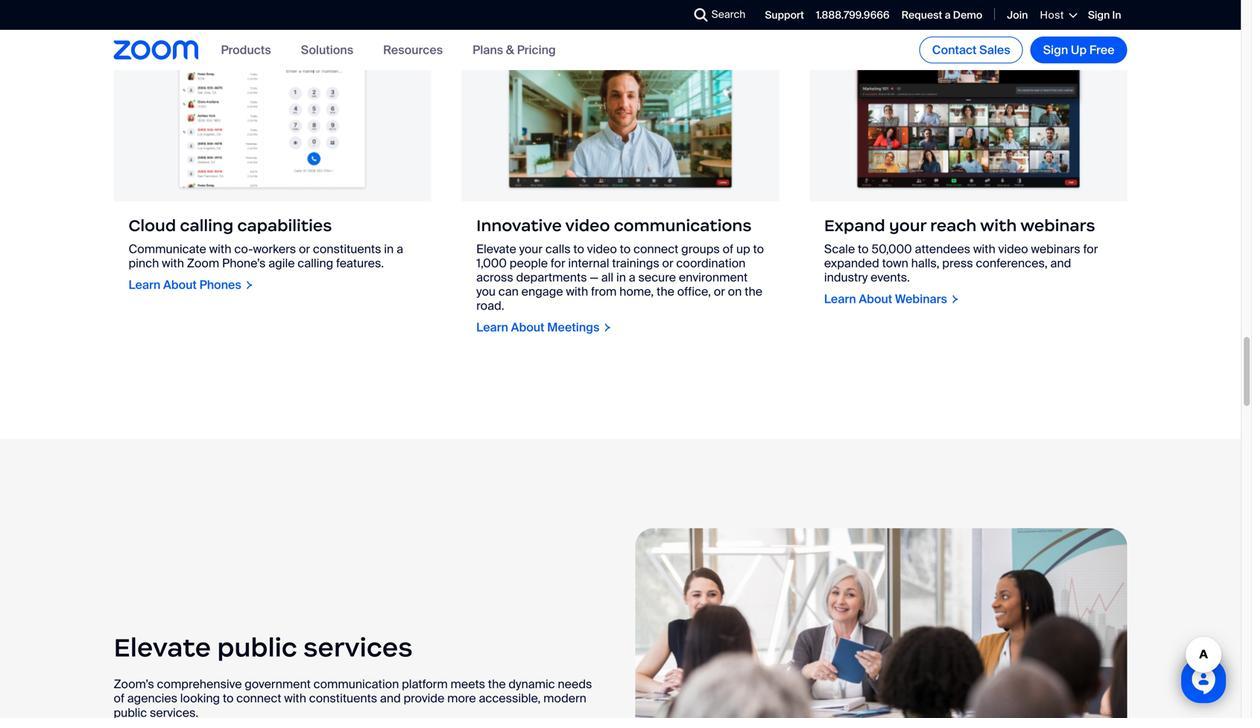 Task type: locate. For each thing, give the bounding box(es) containing it.
1 horizontal spatial learn
[[477, 319, 509, 335]]

0 horizontal spatial sign
[[1044, 42, 1069, 58]]

connect inside innovative video communications elevate your calls to video to connect groups of up to 1,000 people for internal trainings or coordination across departments — all in a secure environment you can engage with from home, the office, or on the road. learn about meetings
[[634, 241, 679, 257]]

of
[[723, 241, 734, 257], [114, 691, 125, 706]]

learn down industry
[[825, 291, 857, 307]]

1 horizontal spatial for
[[1084, 241, 1099, 257]]

to right looking
[[223, 691, 234, 706]]

0 horizontal spatial or
[[299, 241, 310, 257]]

with down elevate public services
[[284, 691, 307, 706]]

a inside innovative video communications elevate your calls to video to connect groups of up to 1,000 people for internal trainings or coordination across departments — all in a secure environment you can engage with from home, the office, or on the road. learn about meetings
[[629, 270, 636, 285]]

capabilities
[[237, 215, 332, 236]]

about down events.
[[859, 291, 893, 307]]

a left 'demo'
[[945, 8, 951, 22]]

0 vertical spatial constituents
[[313, 241, 381, 257]]

connect down elevate public services
[[237, 691, 281, 706]]

video up internal
[[566, 215, 610, 236]]

elevate
[[477, 241, 517, 257], [114, 631, 211, 664]]

1 horizontal spatial connect
[[634, 241, 679, 257]]

or right 'agile'
[[299, 241, 310, 257]]

groups
[[682, 241, 720, 257]]

0 horizontal spatial about
[[163, 277, 197, 293]]

1 horizontal spatial and
[[1051, 255, 1072, 271]]

learn
[[129, 277, 161, 293], [825, 291, 857, 307], [477, 319, 509, 335]]

0 horizontal spatial connect
[[237, 691, 281, 706]]

0 vertical spatial and
[[1051, 255, 1072, 271]]

public up government
[[217, 631, 297, 664]]

0 horizontal spatial for
[[551, 255, 566, 271]]

calling up zoom
[[180, 215, 234, 236]]

1 vertical spatial in
[[617, 270, 626, 285]]

with inside innovative video communications elevate your calls to video to connect groups of up to 1,000 people for internal trainings or coordination across departments — all in a secure environment you can engage with from home, the office, or on the road. learn about meetings
[[566, 284, 589, 299]]

1 vertical spatial constituents
[[309, 691, 377, 706]]

0 horizontal spatial in
[[384, 241, 394, 257]]

50,000
[[872, 241, 913, 257]]

&
[[506, 42, 515, 58]]

1 horizontal spatial in
[[617, 270, 626, 285]]

0 horizontal spatial the
[[488, 677, 506, 692]]

calling
[[180, 215, 234, 236], [298, 255, 334, 271]]

your down innovative in the left of the page
[[519, 241, 543, 257]]

about down zoom
[[163, 277, 197, 293]]

all
[[602, 270, 614, 285]]

0 horizontal spatial public
[[114, 705, 147, 718]]

elevate up zoom's
[[114, 631, 211, 664]]

in right the features.
[[384, 241, 394, 257]]

accessible,
[[479, 691, 541, 706]]

sign left 'in'
[[1089, 8, 1111, 22]]

the left office,
[[657, 284, 675, 299]]

video right press
[[999, 241, 1029, 257]]

or left on on the top of page
[[714, 284, 726, 299]]

zoom logo image
[[114, 40, 199, 59]]

team in a boardroom image
[[636, 528, 1128, 718]]

elevate up across
[[477, 241, 517, 257]]

features.
[[336, 255, 384, 271]]

services
[[304, 631, 413, 664]]

of inside zoom's comprehensive government communication platform meets the dynamic needs of agencies looking to connect with constituents and provide more accessible, modern public services.
[[114, 691, 125, 706]]

0 horizontal spatial your
[[519, 241, 543, 257]]

calling right 'agile'
[[298, 255, 334, 271]]

of left up
[[723, 241, 734, 257]]

zoom's
[[114, 677, 154, 692]]

1 horizontal spatial or
[[663, 255, 674, 271]]

town
[[883, 255, 909, 271]]

connect up secure
[[634, 241, 679, 257]]

sign inside "link"
[[1044, 42, 1069, 58]]

of left agencies
[[114, 691, 125, 706]]

2 horizontal spatial a
[[945, 8, 951, 22]]

sign in link
[[1089, 8, 1122, 22]]

host button
[[1041, 8, 1077, 22]]

1 horizontal spatial a
[[629, 270, 636, 285]]

meets
[[451, 677, 486, 692]]

0 vertical spatial sign
[[1089, 8, 1111, 22]]

1 vertical spatial of
[[114, 691, 125, 706]]

across
[[477, 270, 514, 285]]

with
[[981, 215, 1018, 236], [209, 241, 232, 257], [974, 241, 996, 257], [162, 255, 184, 271], [566, 284, 589, 299], [284, 691, 307, 706]]

in inside innovative video communications elevate your calls to video to connect groups of up to 1,000 people for internal trainings or coordination across departments — all in a secure environment you can engage with from home, the office, or on the road. learn about meetings
[[617, 270, 626, 285]]

to right up
[[754, 241, 764, 257]]

innovative
[[477, 215, 562, 236]]

secure
[[639, 270, 676, 285]]

1 vertical spatial elevate
[[114, 631, 211, 664]]

constituents down the services
[[309, 691, 377, 706]]

sign in
[[1089, 8, 1122, 22]]

1 horizontal spatial elevate
[[477, 241, 517, 257]]

to right scale
[[858, 241, 869, 257]]

for
[[1084, 241, 1099, 257], [551, 255, 566, 271]]

sign left the up
[[1044, 42, 1069, 58]]

a right the features.
[[397, 241, 404, 257]]

0 vertical spatial of
[[723, 241, 734, 257]]

1 horizontal spatial about
[[511, 319, 545, 335]]

contact sales link
[[920, 37, 1024, 63]]

on
[[728, 284, 742, 299]]

2 horizontal spatial the
[[745, 284, 763, 299]]

0 vertical spatial in
[[384, 241, 394, 257]]

0 vertical spatial your
[[890, 215, 927, 236]]

calls
[[546, 241, 571, 257]]

the right on on the top of page
[[745, 284, 763, 299]]

coordination
[[677, 255, 746, 271]]

expand
[[825, 215, 886, 236]]

solutions button
[[301, 42, 354, 58]]

video
[[566, 215, 610, 236], [588, 241, 617, 257], [999, 241, 1029, 257]]

cloud calling capabilities communicate with co-workers or constituents in a pinch with zoom phone's agile calling features. learn about phones
[[129, 215, 404, 293]]

pinch
[[129, 255, 159, 271]]

1 vertical spatial your
[[519, 241, 543, 257]]

2 horizontal spatial learn
[[825, 291, 857, 307]]

0 vertical spatial connect
[[634, 241, 679, 257]]

the right meets
[[488, 677, 506, 692]]

about
[[163, 277, 197, 293], [859, 291, 893, 307], [511, 319, 545, 335]]

request a demo
[[902, 8, 983, 22]]

elevate public services
[[114, 631, 413, 664]]

cloud
[[129, 215, 176, 236]]

with left co-
[[209, 241, 232, 257]]

1,000
[[477, 255, 507, 271]]

agile
[[269, 255, 295, 271]]

in right 'all'
[[617, 270, 626, 285]]

1 vertical spatial a
[[397, 241, 404, 257]]

attendees
[[915, 241, 971, 257]]

search image
[[695, 8, 708, 22]]

0 horizontal spatial elevate
[[114, 631, 211, 664]]

people
[[510, 255, 548, 271]]

request a demo link
[[902, 8, 983, 22]]

1.888.799.9666 link
[[817, 8, 890, 22]]

with left —
[[566, 284, 589, 299]]

1 horizontal spatial your
[[890, 215, 927, 236]]

trainings
[[612, 255, 660, 271]]

1 horizontal spatial of
[[723, 241, 734, 257]]

1.888.799.9666
[[817, 8, 890, 22]]

1 horizontal spatial calling
[[298, 255, 334, 271]]

0 horizontal spatial learn
[[129, 277, 161, 293]]

and
[[1051, 255, 1072, 271], [380, 691, 401, 706]]

to inside expand your reach with webinars scale to 50,000 attendees with video webinars for expanded town halls, press conferences, and industry events. learn about webinars
[[858, 241, 869, 257]]

learn inside innovative video communications elevate your calls to video to connect groups of up to 1,000 people for internal trainings or coordination across departments — all in a secure environment you can engage with from home, the office, or on the road. learn about meetings
[[477, 319, 509, 335]]

2 horizontal spatial or
[[714, 284, 726, 299]]

0 horizontal spatial and
[[380, 691, 401, 706]]

sign for sign in
[[1089, 8, 1111, 22]]

0 vertical spatial elevate
[[477, 241, 517, 257]]

about inside cloud calling capabilities communicate with co-workers or constituents in a pinch with zoom phone's agile calling features. learn about phones
[[163, 277, 197, 293]]

and right conferences,
[[1051, 255, 1072, 271]]

up
[[737, 241, 751, 257]]

or right trainings
[[663, 255, 674, 271]]

sign up free
[[1044, 42, 1115, 58]]

0 horizontal spatial of
[[114, 691, 125, 706]]

expanded
[[825, 255, 880, 271]]

zoom phone image
[[114, 23, 432, 202]]

1 horizontal spatial sign
[[1089, 8, 1111, 22]]

in inside cloud calling capabilities communicate with co-workers or constituents in a pinch with zoom phone's agile calling features. learn about phones
[[384, 241, 394, 257]]

request
[[902, 8, 943, 22]]

join
[[1008, 8, 1029, 22]]

about down engage
[[511, 319, 545, 335]]

in
[[1113, 8, 1122, 22]]

to
[[574, 241, 585, 257], [620, 241, 631, 257], [754, 241, 764, 257], [858, 241, 869, 257], [223, 691, 234, 706]]

0 vertical spatial public
[[217, 631, 297, 664]]

public down zoom's
[[114, 705, 147, 718]]

products button
[[221, 42, 271, 58]]

your
[[890, 215, 927, 236], [519, 241, 543, 257]]

learn down 'road.'
[[477, 319, 509, 335]]

learn down pinch
[[129, 277, 161, 293]]

1 vertical spatial sign
[[1044, 42, 1069, 58]]

sign
[[1089, 8, 1111, 22], [1044, 42, 1069, 58]]

learn inside expand your reach with webinars scale to 50,000 attendees with video webinars for expanded town halls, press conferences, and industry events. learn about webinars
[[825, 291, 857, 307]]

0 horizontal spatial calling
[[180, 215, 234, 236]]

0 horizontal spatial a
[[397, 241, 404, 257]]

plans & pricing link
[[473, 42, 556, 58]]

elevate inside innovative video communications elevate your calls to video to connect groups of up to 1,000 people for internal trainings or coordination across departments — all in a secure environment you can engage with from home, the office, or on the road. learn about meetings
[[477, 241, 517, 257]]

join link
[[1008, 8, 1029, 22]]

scale
[[825, 241, 856, 257]]

resources
[[383, 42, 443, 58]]

2 vertical spatial a
[[629, 270, 636, 285]]

2 horizontal spatial about
[[859, 291, 893, 307]]

1 vertical spatial public
[[114, 705, 147, 718]]

for inside innovative video communications elevate your calls to video to connect groups of up to 1,000 people for internal trainings or coordination across departments — all in a secure environment you can engage with from home, the office, or on the road. learn about meetings
[[551, 255, 566, 271]]

and left provide
[[380, 691, 401, 706]]

1 vertical spatial and
[[380, 691, 401, 706]]

your up 50,000
[[890, 215, 927, 236]]

road.
[[477, 298, 505, 314]]

webinars
[[1021, 215, 1096, 236], [1032, 241, 1081, 257]]

plans & pricing
[[473, 42, 556, 58]]

host
[[1041, 8, 1065, 22]]

constituents down capabilities
[[313, 241, 381, 257]]

constituents
[[313, 241, 381, 257], [309, 691, 377, 706]]

about inside expand your reach with webinars scale to 50,000 attendees with video webinars for expanded town halls, press conferences, and industry events. learn about webinars
[[859, 291, 893, 307]]

to right internal
[[620, 241, 631, 257]]

your inside innovative video communications elevate your calls to video to connect groups of up to 1,000 people for internal trainings or coordination across departments — all in a secure environment you can engage with from home, the office, or on the road. learn about meetings
[[519, 241, 543, 257]]

a right 'all'
[[629, 270, 636, 285]]

home,
[[620, 284, 654, 299]]

1 vertical spatial connect
[[237, 691, 281, 706]]

1 horizontal spatial public
[[217, 631, 297, 664]]

sign for sign up free
[[1044, 42, 1069, 58]]

public
[[217, 631, 297, 664], [114, 705, 147, 718]]



Task type: describe. For each thing, give the bounding box(es) containing it.
a inside cloud calling capabilities communicate with co-workers or constituents in a pinch with zoom phone's agile calling features. learn about phones
[[397, 241, 404, 257]]

resources button
[[383, 42, 443, 58]]

workers
[[253, 241, 296, 257]]

phone's
[[222, 255, 266, 271]]

industry
[[825, 270, 868, 285]]

press
[[943, 255, 974, 271]]

0 vertical spatial webinars
[[1021, 215, 1096, 236]]

and inside zoom's comprehensive government communication platform meets the dynamic needs of agencies looking to connect with constituents and provide more accessible, modern public services.
[[380, 691, 401, 706]]

public inside zoom's comprehensive government communication platform meets the dynamic needs of agencies looking to connect with constituents and provide more accessible, modern public services.
[[114, 705, 147, 718]]

provide
[[404, 691, 445, 706]]

constituents inside zoom's comprehensive government communication platform meets the dynamic needs of agencies looking to connect with constituents and provide more accessible, modern public services.
[[309, 691, 377, 706]]

about inside innovative video communications elevate your calls to video to connect groups of up to 1,000 people for internal trainings or coordination across departments — all in a secure environment you can engage with from home, the office, or on the road. learn about meetings
[[511, 319, 545, 335]]

connect inside zoom's comprehensive government communication platform meets the dynamic needs of agencies looking to connect with constituents and provide more accessible, modern public services.
[[237, 691, 281, 706]]

teams on zoom call image
[[810, 23, 1128, 202]]

office,
[[678, 284, 711, 299]]

departments
[[517, 270, 587, 285]]

sales
[[980, 42, 1011, 58]]

looking
[[180, 691, 220, 706]]

with right press
[[974, 241, 996, 257]]

demo
[[954, 8, 983, 22]]

sign up free link
[[1031, 37, 1128, 63]]

internal
[[569, 255, 610, 271]]

free
[[1090, 42, 1115, 58]]

communicate
[[129, 241, 206, 257]]

meetings
[[548, 319, 600, 335]]

zoom's comprehensive government communication platform meets the dynamic needs of agencies looking to connect with constituents and provide more accessible, modern public services.
[[114, 677, 592, 718]]

or inside cloud calling capabilities communicate with co-workers or constituents in a pinch with zoom phone's agile calling features. learn about phones
[[299, 241, 310, 257]]

government
[[245, 677, 311, 692]]

video up 'all'
[[588, 241, 617, 257]]

with up conferences,
[[981, 215, 1018, 236]]

1 vertical spatial calling
[[298, 255, 334, 271]]

modern
[[544, 691, 587, 706]]

of inside innovative video communications elevate your calls to video to connect groups of up to 1,000 people for internal trainings or coordination across departments — all in a secure environment you can engage with from home, the office, or on the road. learn about meetings
[[723, 241, 734, 257]]

halls,
[[912, 255, 940, 271]]

from
[[591, 284, 617, 299]]

solutions
[[301, 42, 354, 58]]

with right pinch
[[162, 255, 184, 271]]

engage
[[522, 284, 563, 299]]

pricing
[[517, 42, 556, 58]]

0 vertical spatial calling
[[180, 215, 234, 236]]

learn inside cloud calling capabilities communicate with co-workers or constituents in a pinch with zoom phone's agile calling features. learn about phones
[[129, 277, 161, 293]]

man on zoom call image
[[462, 23, 780, 202]]

search image
[[695, 8, 708, 22]]

platform
[[402, 677, 448, 692]]

1 vertical spatial webinars
[[1032, 241, 1081, 257]]

up
[[1072, 42, 1087, 58]]

more
[[448, 691, 476, 706]]

expand your reach with webinars scale to 50,000 attendees with video webinars for expanded town halls, press conferences, and industry events. learn about webinars
[[825, 215, 1099, 307]]

products
[[221, 42, 271, 58]]

agencies
[[127, 691, 178, 706]]

to right calls
[[574, 241, 585, 257]]

video inside expand your reach with webinars scale to 50,000 attendees with video webinars for expanded town halls, press conferences, and industry events. learn about webinars
[[999, 241, 1029, 257]]

communication
[[314, 677, 399, 692]]

needs
[[558, 677, 592, 692]]

dynamic
[[509, 677, 555, 692]]

can
[[499, 284, 519, 299]]

services.
[[150, 705, 199, 718]]

the inside zoom's comprehensive government communication platform meets the dynamic needs of agencies looking to connect with constituents and provide more accessible, modern public services.
[[488, 677, 506, 692]]

environment
[[679, 270, 748, 285]]

contact
[[933, 42, 977, 58]]

and inside expand your reach with webinars scale to 50,000 attendees with video webinars for expanded town halls, press conferences, and industry events. learn about webinars
[[1051, 255, 1072, 271]]

for inside expand your reach with webinars scale to 50,000 attendees with video webinars for expanded town halls, press conferences, and industry events. learn about webinars
[[1084, 241, 1099, 257]]

constituents inside cloud calling capabilities communicate with co-workers or constituents in a pinch with zoom phone's agile calling features. learn about phones
[[313, 241, 381, 257]]

conferences,
[[977, 255, 1048, 271]]

your inside expand your reach with webinars scale to 50,000 attendees with video webinars for expanded town halls, press conferences, and industry events. learn about webinars
[[890, 215, 927, 236]]

1 horizontal spatial the
[[657, 284, 675, 299]]

—
[[590, 270, 599, 285]]

0 vertical spatial a
[[945, 8, 951, 22]]

webinars
[[896, 291, 948, 307]]

plans
[[473, 42, 504, 58]]

phones
[[200, 277, 242, 293]]

communications
[[614, 215, 752, 236]]

to inside zoom's comprehensive government communication platform meets the dynamic needs of agencies looking to connect with constituents and provide more accessible, modern public services.
[[223, 691, 234, 706]]

zoom
[[187, 255, 219, 271]]

innovative video communications elevate your calls to video to connect groups of up to 1,000 people for internal trainings or coordination across departments — all in a secure environment you can engage with from home, the office, or on the road. learn about meetings
[[477, 215, 764, 335]]

events.
[[871, 270, 911, 285]]

contact sales
[[933, 42, 1011, 58]]

search
[[712, 7, 746, 21]]

co-
[[234, 241, 253, 257]]

support link
[[765, 8, 805, 22]]

with inside zoom's comprehensive government communication platform meets the dynamic needs of agencies looking to connect with constituents and provide more accessible, modern public services.
[[284, 691, 307, 706]]

you
[[477, 284, 496, 299]]

support
[[765, 8, 805, 22]]



Task type: vqa. For each thing, say whether or not it's contained in the screenshot.
provided
no



